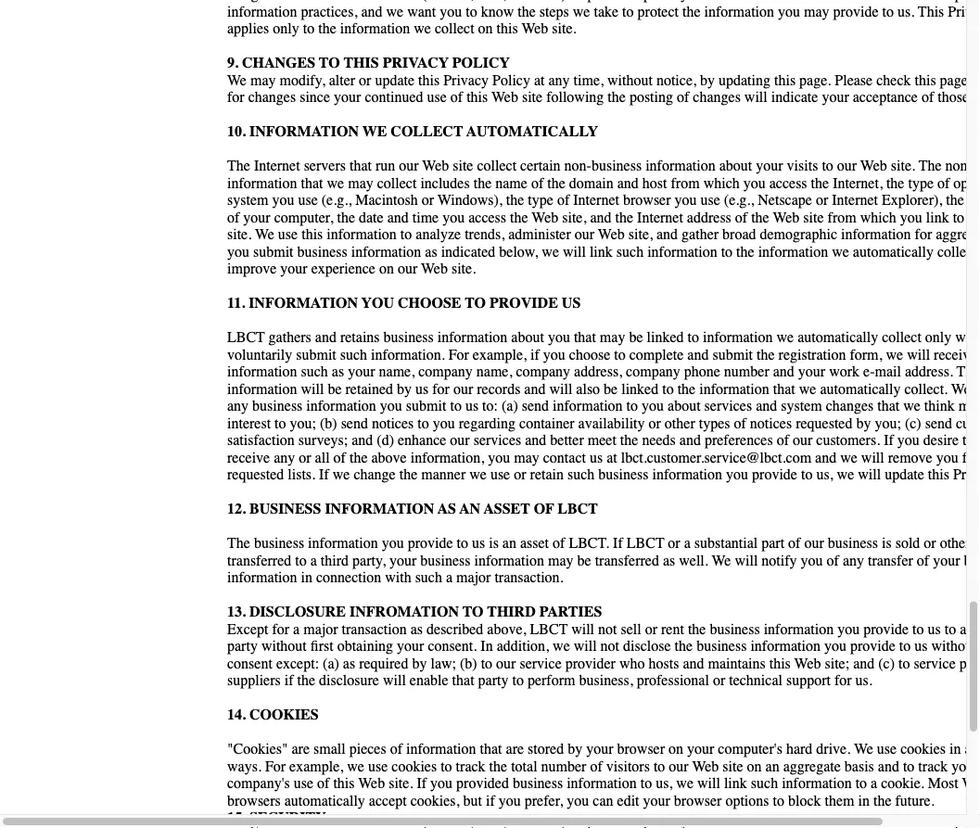Task type: locate. For each thing, give the bounding box(es) containing it.
2 horizontal spatial a
[[966, 742, 972, 759]]

1 vertical spatial the
[[689, 621, 707, 638]]

the inside the business information you provide to us is an asset of lbct. if lbct or a substantial part of our business is sold or otherw
[[227, 535, 250, 553]]

sold
[[896, 535, 921, 553]]

site. left bu
[[892, 158, 916, 175]]

your inside the internet servers that run our web site collect certain non-business information about your visits to our web site. the non-bu
[[757, 158, 784, 175]]

any down otherw at bottom
[[961, 621, 981, 638]]

is left an
[[489, 535, 499, 553]]

0 vertical spatial may
[[251, 72, 276, 89]]

your right 'on'
[[688, 742, 715, 759]]

1 horizontal spatial we
[[855, 742, 874, 759]]

about
[[720, 158, 753, 175], [512, 329, 545, 347]]

0 horizontal spatial us
[[472, 535, 486, 553]]

run
[[376, 158, 396, 175]]

0 horizontal spatial is
[[489, 535, 499, 553]]

1 horizontal spatial non-
[[946, 158, 973, 175]]

1 horizontal spatial by
[[701, 72, 716, 89]]

2 vertical spatial to
[[463, 604, 484, 621]]

or right alter
[[359, 72, 372, 89]]

asset
[[521, 535, 549, 553]]

of right pieces
[[390, 742, 403, 759]]

lbct right "if"
[[627, 535, 665, 553]]

lbct gathers and retains business information about you that may be linked to information we automatically collect only when
[[227, 329, 981, 484]]

notice,
[[657, 72, 697, 89]]

the inside 13. disclosure infromation to third parties except for a major transaction as described above, lbct will not sell or rent the business information you provide to us to any
[[689, 621, 707, 638]]

0 vertical spatial the
[[622, 0, 640, 3]]

that down us
[[574, 329, 597, 347]]

2 vertical spatial we
[[855, 742, 874, 759]]

the inside long beach container terminal ("lbct," "us," or "we") respects the privacy concerns of visitors to this web site. we are prou
[[622, 0, 640, 3]]

business down business
[[254, 535, 304, 553]]

1 horizontal spatial any
[[961, 621, 981, 638]]

may right 9.
[[251, 72, 276, 89]]

1 non- from the left
[[565, 158, 592, 175]]

a left n at the right bottom of the page
[[966, 742, 972, 759]]

bu
[[973, 158, 981, 175]]

1 vertical spatial by
[[568, 742, 583, 759]]

the for the business information you provide to us is an asset of lbct. if lbct or a substantial part of our business is sold or otherw
[[227, 535, 250, 553]]

provide down as
[[408, 535, 453, 553]]

in
[[950, 742, 962, 759]]

lbct right of
[[558, 501, 598, 518]]

except
[[227, 621, 269, 638]]

the down 12.
[[227, 535, 250, 553]]

0 horizontal spatial are
[[292, 742, 310, 759]]

automatically
[[798, 329, 879, 347]]

or right sell
[[646, 621, 658, 638]]

a left substantial
[[685, 535, 691, 553]]

only
[[926, 329, 952, 347]]

1 vertical spatial collect
[[883, 329, 922, 347]]

us inside 13. disclosure infromation to third parties except for a major transaction as described above, lbct will not sell or rent the business information you provide to us to any
[[929, 621, 942, 638]]

cookies
[[250, 707, 319, 724]]

1 horizontal spatial the
[[689, 621, 707, 638]]

business
[[592, 158, 642, 175], [384, 329, 434, 347], [254, 535, 304, 553], [829, 535, 879, 553], [710, 621, 761, 638]]

to inside 9. changes to this privacy policy we may modify, alter or update this privacy policy at any time, without notice, by updating this page. please check this page pe
[[319, 55, 340, 72]]

1 vertical spatial us
[[929, 621, 942, 638]]

or left substantial
[[669, 535, 681, 553]]

by right notice,
[[701, 72, 716, 89]]

of
[[749, 0, 761, 3], [553, 535, 566, 553], [789, 535, 801, 553], [390, 742, 403, 759]]

are left small
[[292, 742, 310, 759]]

business down 11. information you choose to provide us
[[384, 329, 434, 347]]

this inside long beach container terminal ("lbct," "us," or "we") respects the privacy concerns of visitors to this web site. we are prou
[[827, 0, 849, 3]]

information left as
[[325, 501, 435, 518]]

to right the choose
[[465, 295, 486, 312]]

is left the sold
[[883, 535, 892, 553]]

information
[[646, 158, 716, 175], [438, 329, 508, 347], [703, 329, 774, 347], [308, 535, 378, 553], [764, 621, 835, 638], [406, 742, 477, 759]]

1 horizontal spatial our
[[805, 535, 825, 553]]

modify,
[[280, 72, 325, 89]]

lbct left will on the bottom of page
[[530, 621, 568, 638]]

1 horizontal spatial you
[[548, 329, 571, 347]]

to left above,
[[463, 604, 484, 621]]

information
[[250, 123, 359, 141], [249, 295, 358, 312], [325, 501, 435, 518]]

to left this at the top
[[319, 55, 340, 72]]

0 horizontal spatial any
[[549, 72, 570, 89]]

0 vertical spatial us
[[472, 535, 486, 553]]

the internet servers that run our web site collect certain non-business information about your visits to our web site. the non-bu
[[227, 158, 981, 278]]

1 vertical spatial about
[[512, 329, 545, 347]]

please
[[836, 72, 873, 89]]

web right visitors
[[853, 0, 879, 3]]

1 horizontal spatial us
[[929, 621, 942, 638]]

a
[[685, 535, 691, 553], [293, 621, 300, 638], [966, 742, 972, 759]]

0 vertical spatial you
[[548, 329, 571, 347]]

is
[[489, 535, 499, 553], [883, 535, 892, 553]]

0 vertical spatial to
[[319, 55, 340, 72]]

1 horizontal spatial is
[[883, 535, 892, 553]]

this
[[344, 55, 379, 72]]

1 horizontal spatial a
[[685, 535, 691, 553]]

above,
[[488, 621, 527, 638]]

provide down the sold
[[864, 621, 910, 638]]

or inside 13. disclosure infromation to third parties except for a major transaction as described above, lbct will not sell or rent the business information you provide to us to any
[[646, 621, 658, 638]]

1 horizontal spatial about
[[720, 158, 753, 175]]

sell
[[621, 621, 642, 638]]

linked
[[647, 329, 684, 347]]

if
[[614, 535, 623, 553]]

by right stored
[[568, 742, 583, 759]]

collect right site
[[477, 158, 517, 175]]

the right rent
[[689, 621, 707, 638]]

asset
[[484, 501, 531, 518]]

to down the an
[[457, 535, 469, 553]]

that inside the internet servers that run our web site collect certain non-business information about your visits to our web site. the non-bu
[[350, 158, 372, 175]]

us left an
[[472, 535, 486, 553]]

that left run at left
[[350, 158, 372, 175]]

2 is from the left
[[883, 535, 892, 553]]

of inside "cookies" are small pieces of information that are stored by your browser on your computer's hard drive. we use cookies in a n 15. security
[[390, 742, 403, 759]]

the business information you provide to us is an asset of lbct. if lbct or a substantial part of our business is sold or otherw
[[227, 535, 981, 587]]

about inside lbct gathers and retains business information about you that may be linked to information we automatically collect only when
[[512, 329, 545, 347]]

a inside the business information you provide to us is an asset of lbct. if lbct or a substantial part of our business is sold or otherw
[[685, 535, 691, 553]]

the left privacy
[[622, 0, 640, 3]]

1 vertical spatial provide
[[864, 621, 910, 638]]

you inside the business information you provide to us is an asset of lbct. if lbct or a substantial part of our business is sold or otherw
[[382, 535, 404, 553]]

are
[[934, 0, 952, 3], [292, 742, 310, 759], [506, 742, 524, 759]]

web left site
[[423, 158, 449, 175]]

this
[[827, 0, 849, 3], [419, 72, 440, 89], [775, 72, 796, 89], [916, 72, 937, 89]]

parties
[[540, 604, 603, 621]]

that inside "cookies" are small pieces of information that are stored by your browser on your computer's hard drive. we use cookies in a n 15. security
[[480, 742, 503, 759]]

2 horizontal spatial we
[[911, 0, 930, 3]]

a inside "cookies" are small pieces of information that are stored by your browser on your computer's hard drive. we use cookies in a n 15. security
[[966, 742, 972, 759]]

"cookies"
[[227, 742, 288, 759]]

our right run at left
[[399, 158, 419, 175]]

0 horizontal spatial non-
[[565, 158, 592, 175]]

information down part
[[764, 621, 835, 638]]

container
[[303, 0, 362, 3]]

0 vertical spatial site.
[[883, 0, 907, 3]]

1 vertical spatial you
[[382, 535, 404, 553]]

this left page.
[[775, 72, 796, 89]]

business right certain
[[592, 158, 642, 175]]

lbct down 11. on the left
[[227, 329, 265, 347]]

policy
[[493, 72, 531, 89]]

about left visits
[[720, 158, 753, 175]]

you
[[362, 295, 394, 312]]

on
[[669, 742, 684, 759]]

1 vertical spatial site.
[[892, 158, 916, 175]]

visits
[[788, 158, 819, 175]]

our right visits
[[838, 158, 858, 175]]

2 vertical spatial you
[[838, 621, 860, 638]]

are left stored
[[506, 742, 524, 759]]

to right visits
[[823, 158, 834, 175]]

provide
[[408, 535, 453, 553], [864, 621, 910, 638]]

update
[[375, 72, 415, 89]]

we up "10."
[[227, 72, 247, 89]]

1 horizontal spatial may
[[600, 329, 626, 347]]

your
[[757, 158, 784, 175], [587, 742, 614, 759], [688, 742, 715, 759]]

1 vertical spatial a
[[293, 621, 300, 638]]

third
[[488, 604, 536, 621]]

not
[[599, 621, 618, 638]]

that left stored
[[480, 742, 503, 759]]

terminal
[[365, 0, 419, 3]]

13.
[[227, 604, 246, 621]]

information for we
[[250, 123, 359, 141]]

0 horizontal spatial that
[[350, 158, 372, 175]]

a inside 13. disclosure infromation to third parties except for a major transaction as described above, lbct will not sell or rent the business information you provide to us to any
[[293, 621, 300, 638]]

non- right certain
[[565, 158, 592, 175]]

to
[[812, 0, 824, 3], [823, 158, 834, 175], [688, 329, 700, 347], [457, 535, 469, 553], [913, 621, 925, 638], [945, 621, 957, 638]]

0 horizontal spatial a
[[293, 621, 300, 638]]

updating
[[719, 72, 771, 89]]

0 horizontal spatial collect
[[477, 158, 517, 175]]

that inside lbct gathers and retains business information about you that may be linked to information we automatically collect only when
[[574, 329, 597, 347]]

transaction
[[342, 621, 407, 638]]

we inside "cookies" are small pieces of information that are stored by your browser on your computer's hard drive. we use cookies in a n 15. security
[[855, 742, 874, 759]]

this right visitors
[[827, 0, 849, 3]]

0 vertical spatial information
[[250, 123, 359, 141]]

us
[[562, 295, 581, 312]]

2 horizontal spatial are
[[934, 0, 952, 3]]

web right visits
[[861, 158, 888, 175]]

0 vertical spatial that
[[350, 158, 372, 175]]

2 horizontal spatial that
[[574, 329, 597, 347]]

site.
[[883, 0, 907, 3], [892, 158, 916, 175]]

1 horizontal spatial your
[[688, 742, 715, 759]]

page.
[[800, 72, 832, 89]]

are inside long beach container terminal ("lbct," "us," or "we") respects the privacy concerns of visitors to this web site. we are prou
[[934, 0, 952, 3]]

may left 'be'
[[600, 329, 626, 347]]

0 vertical spatial a
[[685, 535, 691, 553]]

10. information we collect automatically
[[227, 123, 599, 141]]

about down provide
[[512, 329, 545, 347]]

we left prou
[[911, 0, 930, 3]]

of left visitors
[[749, 0, 761, 3]]

1 vertical spatial we
[[227, 72, 247, 89]]

2 vertical spatial a
[[966, 742, 972, 759]]

2 vertical spatial that
[[480, 742, 503, 759]]

0 vertical spatial any
[[549, 72, 570, 89]]

beach
[[262, 0, 300, 3]]

long
[[227, 0, 259, 3]]

1 is from the left
[[489, 535, 499, 553]]

information down notice,
[[646, 158, 716, 175]]

business right rent
[[710, 621, 761, 638]]

0 horizontal spatial may
[[251, 72, 276, 89]]

without
[[608, 72, 653, 89]]

are left prou
[[934, 0, 952, 3]]

we
[[911, 0, 930, 3], [227, 72, 247, 89], [855, 742, 874, 759]]

may inside lbct gathers and retains business information about you that may be linked to information we automatically collect only when
[[600, 329, 626, 347]]

your left visits
[[757, 158, 784, 175]]

0 vertical spatial about
[[720, 158, 753, 175]]

us down otherw at bottom
[[929, 621, 942, 638]]

to
[[319, 55, 340, 72], [465, 295, 486, 312], [463, 604, 484, 621]]

14.
[[227, 707, 246, 724]]

0 horizontal spatial the
[[622, 0, 640, 3]]

web inside long beach container terminal ("lbct," "us," or "we") respects the privacy concerns of visitors to this web site. we are prou
[[853, 0, 879, 3]]

collect left only
[[883, 329, 922, 347]]

the for the internet servers that run our web site collect certain non-business information about your visits to our web site. the non-bu
[[227, 158, 250, 175]]

business inside the internet servers that run our web site collect certain non-business information about your visits to our web site. the non-bu
[[592, 158, 642, 175]]

any inside 9. changes to this privacy policy we may modify, alter or update this privacy policy at any time, without notice, by updating this page. please check this page pe
[[549, 72, 570, 89]]

0 vertical spatial we
[[911, 0, 930, 3]]

may inside 9. changes to this privacy policy we may modify, alter or update this privacy policy at any time, without notice, by updating this page. please check this page pe
[[251, 72, 276, 89]]

provide
[[490, 295, 559, 312]]

any
[[549, 72, 570, 89], [961, 621, 981, 638]]

any right at
[[549, 72, 570, 89]]

we left "use" at bottom
[[855, 742, 874, 759]]

1 horizontal spatial provide
[[864, 621, 910, 638]]

0 horizontal spatial we
[[227, 72, 247, 89]]

0 vertical spatial provide
[[408, 535, 453, 553]]

0 vertical spatial by
[[701, 72, 716, 89]]

or right '"us,"'
[[516, 0, 529, 3]]

that
[[350, 158, 372, 175], [574, 329, 597, 347], [480, 742, 503, 759]]

a right the for
[[293, 621, 300, 638]]

0 horizontal spatial provide
[[408, 535, 453, 553]]

be
[[630, 329, 644, 347]]

this right the update
[[419, 72, 440, 89]]

as
[[411, 621, 423, 638]]

information up servers in the left top of the page
[[250, 123, 359, 141]]

1 horizontal spatial that
[[480, 742, 503, 759]]

collect inside lbct gathers and retains business information about you that may be linked to information we automatically collect only when
[[883, 329, 922, 347]]

rent
[[662, 621, 685, 638]]

0 horizontal spatial by
[[568, 742, 583, 759]]

0 horizontal spatial you
[[382, 535, 404, 553]]

1 vertical spatial may
[[600, 329, 626, 347]]

non- down page
[[946, 158, 973, 175]]

1 vertical spatial any
[[961, 621, 981, 638]]

0 vertical spatial collect
[[477, 158, 517, 175]]

0 horizontal spatial our
[[399, 158, 419, 175]]

the
[[622, 0, 640, 3], [689, 621, 707, 638]]

retains
[[341, 329, 380, 347]]

1 vertical spatial that
[[574, 329, 597, 347]]

site. inside the internet servers that run our web site collect certain non-business information about your visits to our web site. the non-bu
[[892, 158, 916, 175]]

1 horizontal spatial collect
[[883, 329, 922, 347]]

for
[[272, 621, 290, 638]]

our right part
[[805, 535, 825, 553]]

us
[[472, 535, 486, 553], [929, 621, 942, 638]]

your left browser
[[587, 742, 614, 759]]

0 horizontal spatial about
[[512, 329, 545, 347]]

1 vertical spatial information
[[249, 295, 358, 312]]

choose
[[398, 295, 462, 312]]

described
[[427, 621, 484, 638]]

or inside 9. changes to this privacy policy we may modify, alter or update this privacy policy at any time, without notice, by updating this page. please check this page pe
[[359, 72, 372, 89]]

the down "10."
[[227, 158, 250, 175]]

information down business
[[308, 535, 378, 553]]

we
[[777, 329, 795, 347]]

2 horizontal spatial you
[[838, 621, 860, 638]]

privacy
[[383, 55, 449, 72]]

information up gathers
[[249, 295, 358, 312]]

site. left prou
[[883, 0, 907, 3]]

our
[[399, 158, 419, 175], [838, 158, 858, 175], [805, 535, 825, 553]]

to right visitors
[[812, 0, 824, 3]]

to right linked
[[688, 329, 700, 347]]

2 horizontal spatial your
[[757, 158, 784, 175]]

information right pieces
[[406, 742, 477, 759]]



Task type: vqa. For each thing, say whether or not it's contained in the screenshot.
alter
yes



Task type: describe. For each thing, give the bounding box(es) containing it.
to inside 13. disclosure infromation to third parties except for a major transaction as described above, lbct will not sell or rent the business information you provide to us to any
[[463, 604, 484, 621]]

collect
[[391, 123, 463, 141]]

information left the "we" on the right of page
[[703, 329, 774, 347]]

small
[[314, 742, 346, 759]]

or inside long beach container terminal ("lbct," "us," or "we") respects the privacy concerns of visitors to this web site. we are prou
[[516, 0, 529, 3]]

to inside the internet servers that run our web site collect certain non-business information about your visits to our web site. the non-bu
[[823, 158, 834, 175]]

("lbct,"
[[422, 0, 480, 3]]

by inside 9. changes to this privacy policy we may modify, alter or update this privacy policy at any time, without notice, by updating this page. please check this page pe
[[701, 72, 716, 89]]

business inside 13. disclosure infromation to third parties except for a major transaction as described above, lbct will not sell or rent the business information you provide to us to any
[[710, 621, 761, 638]]

time,
[[574, 72, 604, 89]]

about inside the internet servers that run our web site collect certain non-business information about your visits to our web site. the non-bu
[[720, 158, 753, 175]]

13. disclosure infromation to third parties except for a major transaction as described above, lbct will not sell or rent the business information you provide to us to any
[[227, 604, 981, 690]]

computer's
[[719, 742, 783, 759]]

as
[[438, 501, 456, 518]]

to down the sold
[[913, 621, 925, 638]]

you inside lbct gathers and retains business information about you that may be linked to information we automatically collect only when
[[548, 329, 571, 347]]

otherw
[[941, 535, 981, 553]]

by inside "cookies" are small pieces of information that are stored by your browser on your computer's hard drive. we use cookies in a n 15. security
[[568, 742, 583, 759]]

we inside 9. changes to this privacy policy we may modify, alter or update this privacy policy at any time, without notice, by updating this page. please check this page pe
[[227, 72, 247, 89]]

2 vertical spatial information
[[325, 501, 435, 518]]

an
[[460, 501, 481, 518]]

prou
[[956, 0, 981, 3]]

information inside the internet servers that run our web site collect certain non-business information about your visits to our web site. the non-bu
[[646, 158, 716, 175]]

of right asset
[[553, 535, 566, 553]]

major
[[304, 621, 338, 638]]

we
[[363, 123, 387, 141]]

browser
[[618, 742, 665, 759]]

to down otherw at bottom
[[945, 621, 957, 638]]

lbct.
[[569, 535, 610, 553]]

visitors
[[765, 0, 809, 3]]

drive.
[[817, 742, 851, 759]]

of inside long beach container terminal ("lbct," "us," or "we") respects the privacy concerns of visitors to this web site. we are prou
[[749, 0, 761, 3]]

business
[[250, 501, 321, 518]]

internet
[[254, 158, 300, 175]]

substantial
[[695, 535, 758, 553]]

12. business information as an asset of lbct
[[227, 501, 598, 518]]

disclosure
[[250, 604, 346, 621]]

you inside 13. disclosure infromation to third parties except for a major transaction as described above, lbct will not sell or rent the business information you provide to us to any
[[838, 621, 860, 638]]

and
[[315, 329, 337, 347]]

collect inside the internet servers that run our web site collect certain non-business information about your visits to our web site. the non-bu
[[477, 158, 517, 175]]

11.
[[227, 295, 245, 312]]

0 horizontal spatial your
[[587, 742, 614, 759]]

2 non- from the left
[[946, 158, 973, 175]]

site
[[453, 158, 474, 175]]

information inside the business information you provide to us is an asset of lbct. if lbct or a substantial part of our business is sold or otherw
[[308, 535, 378, 553]]

lbct inside the business information you provide to us is an asset of lbct. if lbct or a substantial part of our business is sold or otherw
[[627, 535, 665, 553]]

check
[[877, 72, 912, 89]]

"we")
[[533, 0, 567, 3]]

information inside "cookies" are small pieces of information that are stored by your browser on your computer's hard drive. we use cookies in a n 15. security
[[406, 742, 477, 759]]

15.
[[227, 810, 246, 827]]

1 vertical spatial to
[[465, 295, 486, 312]]

pieces
[[350, 742, 387, 759]]

use
[[878, 742, 898, 759]]

information inside 13. disclosure infromation to third parties except for a major transaction as described above, lbct will not sell or rent the business information you provide to us to any
[[764, 621, 835, 638]]

information for you
[[249, 295, 358, 312]]

1 horizontal spatial are
[[506, 742, 524, 759]]

to inside long beach container terminal ("lbct," "us," or "we") respects the privacy concerns of visitors to this web site. we are prou
[[812, 0, 824, 3]]

lbct inside lbct gathers and retains business information about you that may be linked to information we automatically collect only when
[[227, 329, 265, 347]]

long beach container terminal ("lbct," "us," or "we") respects the privacy concerns of visitors to this web site. we are prou
[[227, 0, 981, 38]]

of
[[534, 501, 555, 518]]

stored
[[528, 742, 564, 759]]

part
[[762, 535, 785, 553]]

site. inside long beach container terminal ("lbct," "us," or "we") respects the privacy concerns of visitors to this web site. we are prou
[[883, 0, 907, 3]]

12.
[[227, 501, 246, 518]]

to inside lbct gathers and retains business information about you that may be linked to information we automatically collect only when
[[688, 329, 700, 347]]

infromation
[[350, 604, 459, 621]]

business left the sold
[[829, 535, 879, 553]]

business inside lbct gathers and retains business information about you that may be linked to information we automatically collect only when
[[384, 329, 434, 347]]

respects
[[571, 0, 618, 3]]

to inside the business information you provide to us is an asset of lbct. if lbct or a substantial part of our business is sold or otherw
[[457, 535, 469, 553]]

an
[[503, 535, 517, 553]]

privacy
[[644, 0, 689, 3]]

changes
[[242, 55, 316, 72]]

privacy
[[444, 72, 489, 89]]

pe
[[972, 72, 981, 89]]

gathers
[[269, 329, 312, 347]]

policy
[[453, 55, 510, 72]]

or right the sold
[[925, 535, 937, 553]]

provide inside the business information you provide to us is an asset of lbct. if lbct or a substantial part of our business is sold or otherw
[[408, 535, 453, 553]]

security
[[250, 810, 326, 827]]

of right part
[[789, 535, 801, 553]]

alter
[[329, 72, 356, 89]]

cookies
[[901, 742, 947, 759]]

this left page
[[916, 72, 937, 89]]

when
[[956, 329, 981, 347]]

certain
[[521, 158, 561, 175]]

us inside the business information you provide to us is an asset of lbct. if lbct or a substantial part of our business is sold or otherw
[[472, 535, 486, 553]]

any inside 13. disclosure infromation to third parties except for a major transaction as described above, lbct will not sell or rent the business information you provide to us to any
[[961, 621, 981, 638]]

provide inside 13. disclosure infromation to third parties except for a major transaction as described above, lbct will not sell or rent the business information you provide to us to any
[[864, 621, 910, 638]]

"cookies" are small pieces of information that are stored by your browser on your computer's hard drive. we use cookies in a n 15. security
[[227, 742, 981, 827]]

n
[[976, 742, 981, 759]]

hard
[[787, 742, 813, 759]]

will
[[572, 621, 595, 638]]

"us,"
[[484, 0, 513, 3]]

at
[[534, 72, 545, 89]]

11. information you choose to provide us
[[227, 295, 581, 312]]

2 horizontal spatial our
[[838, 158, 858, 175]]

9.
[[227, 55, 239, 72]]

14. cookies
[[227, 707, 319, 724]]

information down the choose
[[438, 329, 508, 347]]

servers
[[304, 158, 346, 175]]

we inside long beach container terminal ("lbct," "us," or "we") respects the privacy concerns of visitors to this web site. we are prou
[[911, 0, 930, 3]]

9. changes to this privacy policy we may modify, alter or update this privacy policy at any time, without notice, by updating this page. please check this page pe
[[227, 55, 981, 106]]

our inside the business information you provide to us is an asset of lbct. if lbct or a substantial part of our business is sold or otherw
[[805, 535, 825, 553]]

the left bu
[[920, 158, 943, 175]]

lbct inside 13. disclosure infromation to third parties except for a major transaction as described above, lbct will not sell or rent the business information you provide to us to any
[[530, 621, 568, 638]]



